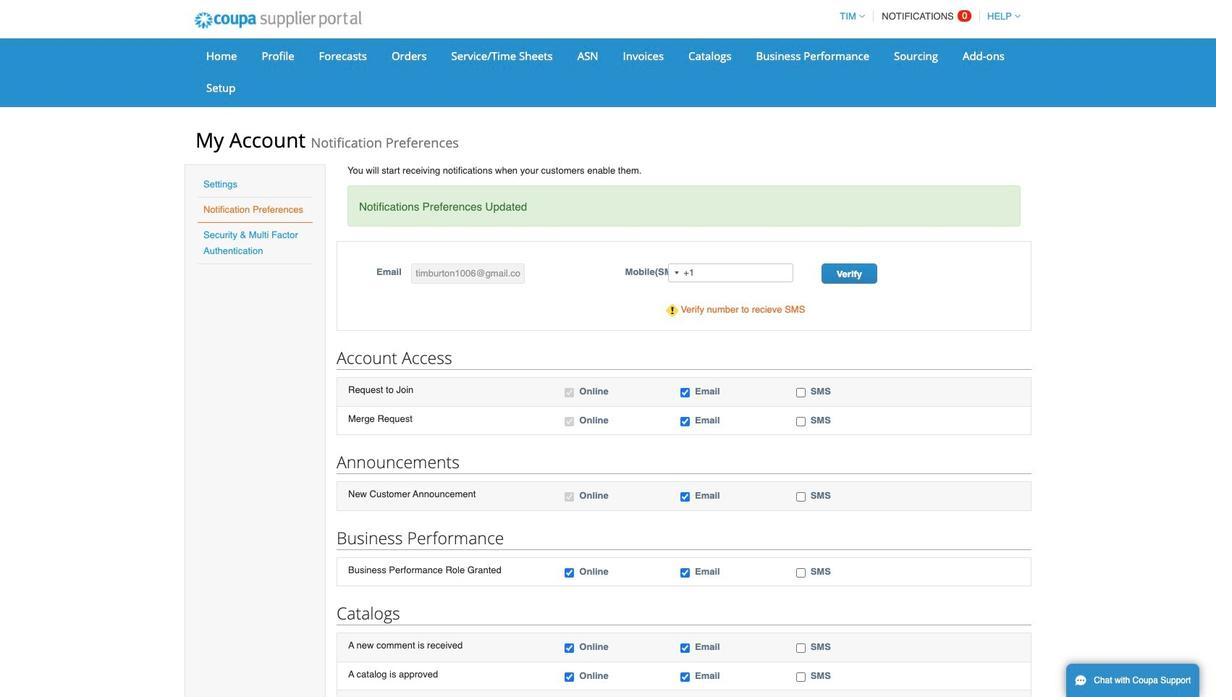 Task type: locate. For each thing, give the bounding box(es) containing it.
navigation
[[833, 2, 1021, 30]]

None checkbox
[[680, 388, 690, 397], [565, 417, 574, 426], [680, 417, 690, 426], [796, 417, 805, 426], [565, 492, 574, 502], [796, 492, 805, 502], [796, 568, 805, 577], [565, 644, 574, 653], [565, 672, 574, 682], [680, 388, 690, 397], [565, 417, 574, 426], [680, 417, 690, 426], [796, 417, 805, 426], [565, 492, 574, 502], [796, 492, 805, 502], [796, 568, 805, 577], [565, 644, 574, 653], [565, 672, 574, 682]]

None text field
[[411, 264, 525, 284]]

None checkbox
[[565, 388, 574, 397], [796, 388, 805, 397], [680, 492, 690, 502], [565, 568, 574, 577], [680, 568, 690, 577], [680, 644, 690, 653], [796, 644, 805, 653], [680, 672, 690, 682], [796, 672, 805, 682], [565, 388, 574, 397], [796, 388, 805, 397], [680, 492, 690, 502], [565, 568, 574, 577], [680, 568, 690, 577], [680, 644, 690, 653], [796, 644, 805, 653], [680, 672, 690, 682], [796, 672, 805, 682]]

+1 201-555-0123 text field
[[668, 264, 794, 283]]



Task type: vqa. For each thing, say whether or not it's contained in the screenshot.
Profile "link"
no



Task type: describe. For each thing, give the bounding box(es) containing it.
coupa supplier portal image
[[185, 2, 371, 38]]

telephone country code image
[[675, 272, 679, 275]]

Telephone country code field
[[669, 265, 684, 282]]



